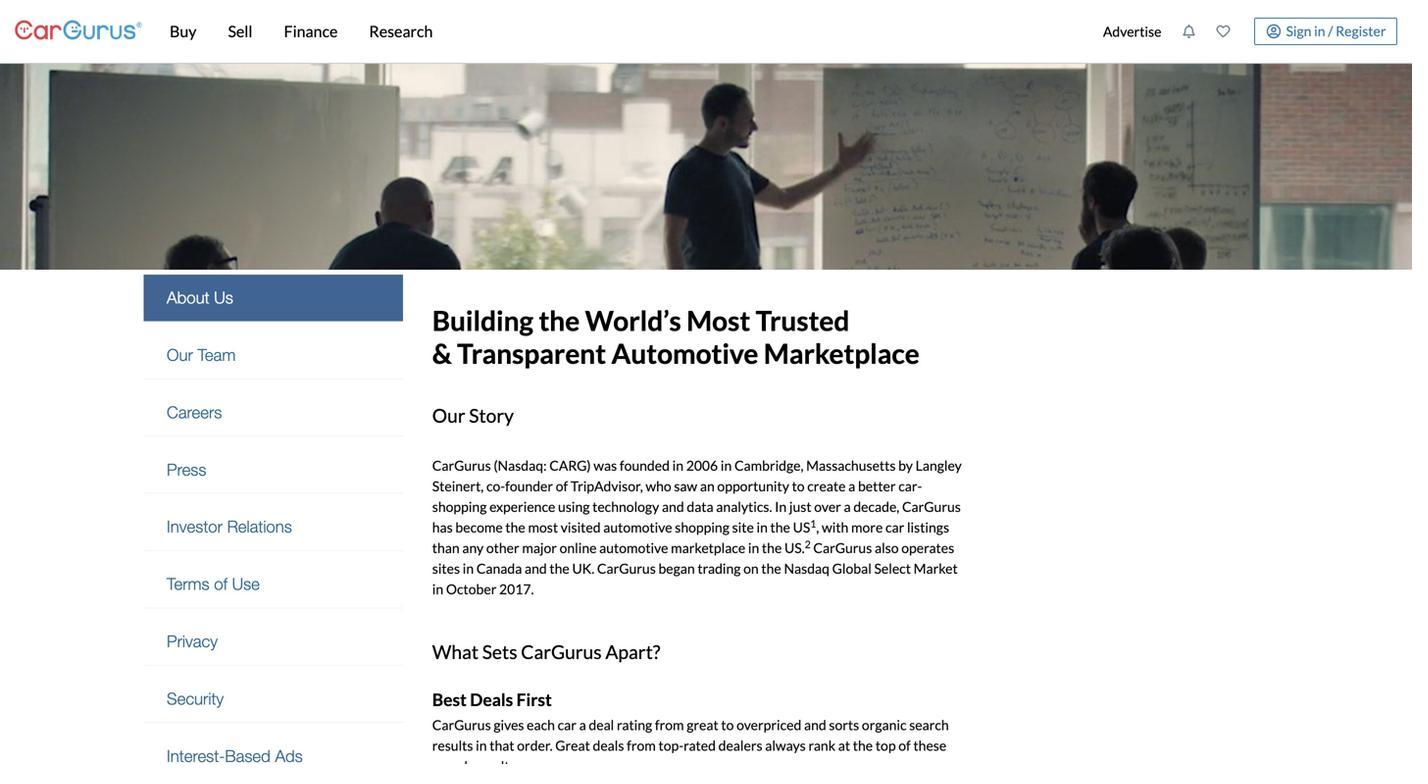 Task type: locate. For each thing, give the bounding box(es) containing it.
co-
[[487, 478, 505, 495]]

search up these
[[910, 717, 949, 733]]

results
[[432, 737, 473, 754]]

a inside best deals first cargurus gives each car a deal rating from great to overpriced and sorts organic search results in that order. great deals from top-rated dealers always rank at the top of these search results.
[[579, 717, 586, 733]]

using
[[558, 499, 590, 515]]

to inside cargurus (nasdaq: carg) was founded in 2006 in cambridge, massachusetts by langley steinert, co-founder of tripadvisor, who saw an opportunity to create a better car- shopping experience using technology and data analytics. in just over a decade, cargurus has become the most visited automotive shopping site in the us
[[792, 478, 805, 495]]

1 horizontal spatial to
[[792, 478, 805, 495]]

cargurus up steinert,
[[432, 457, 491, 474]]

from down rating
[[627, 737, 656, 754]]

car inside , with more car listings than any other major online automotive marketplace in the us.
[[886, 519, 905, 536]]

2 vertical spatial a
[[579, 717, 586, 733]]

relations
[[227, 517, 292, 536]]

a down massachusetts
[[849, 478, 856, 495]]

car up great
[[558, 717, 577, 733]]

us.
[[785, 540, 805, 556]]

the left uk.
[[550, 560, 570, 577]]

our
[[167, 345, 193, 364], [432, 404, 466, 427]]

2 vertical spatial and
[[805, 717, 827, 733]]

cargurus right uk.
[[597, 560, 656, 577]]

search
[[910, 717, 949, 733], [432, 758, 472, 764]]

0 horizontal spatial search
[[432, 758, 472, 764]]

marketplace
[[671, 540, 746, 556]]

in
[[1315, 22, 1326, 39], [673, 457, 684, 474], [721, 457, 732, 474], [757, 519, 768, 536], [748, 540, 760, 556], [463, 560, 474, 577], [432, 581, 444, 598], [476, 737, 487, 754]]

1 horizontal spatial search
[[910, 717, 949, 733]]

and up rank
[[805, 717, 827, 733]]

trading
[[698, 560, 741, 577]]

2
[[805, 538, 811, 550]]

press
[[167, 460, 206, 479]]

of inside best deals first cargurus gives each car a deal rating from great to overpriced and sorts organic search results in that order. great deals from top-rated dealers always rank at the top of these search results.
[[899, 737, 911, 754]]

2 horizontal spatial of
[[899, 737, 911, 754]]

began
[[659, 560, 695, 577]]

cargurus logo homepage link image
[[15, 3, 142, 59]]

1 horizontal spatial our
[[432, 404, 466, 427]]

from up top-
[[655, 717, 684, 733]]

0 vertical spatial menu
[[1093, 4, 1398, 59]]

cargurus up the results
[[432, 717, 491, 733]]

a
[[849, 478, 856, 495], [844, 499, 851, 515], [579, 717, 586, 733]]

of right top
[[899, 737, 911, 754]]

gives
[[494, 717, 524, 733]]

our left the story
[[432, 404, 466, 427]]

the down experience
[[506, 519, 526, 536]]

saw
[[674, 478, 698, 495]]

in up october
[[463, 560, 474, 577]]

advertise
[[1104, 23, 1162, 40]]

always
[[766, 737, 806, 754]]

research
[[369, 22, 433, 41]]

2006
[[686, 457, 718, 474]]

major
[[522, 540, 557, 556]]

in up on at the right
[[748, 540, 760, 556]]

create
[[808, 478, 846, 495]]

2017.
[[499, 581, 534, 598]]

about
[[167, 288, 210, 307]]

1 vertical spatial our
[[432, 404, 466, 427]]

cargurus inside best deals first cargurus gives each car a deal rating from great to overpriced and sorts organic search results in that order. great deals from top-rated dealers always rank at the top of these search results.
[[432, 717, 491, 733]]

of down carg)
[[556, 478, 568, 495]]

0 horizontal spatial of
[[214, 575, 228, 594]]

1 horizontal spatial of
[[556, 478, 568, 495]]

0 horizontal spatial to
[[722, 717, 734, 733]]

a left deal
[[579, 717, 586, 733]]

us
[[793, 519, 811, 536]]

of left 'use'
[[214, 575, 228, 594]]

any
[[462, 540, 484, 556]]

cambridge,
[[735, 457, 804, 474]]

automotive
[[604, 519, 673, 536], [600, 540, 669, 556]]

menu containing about us
[[144, 275, 403, 764]]

menu
[[1093, 4, 1398, 59], [144, 275, 403, 764]]

sign in / register link
[[1255, 18, 1398, 45]]

menu bar
[[142, 0, 1093, 63]]

to up just
[[792, 478, 805, 495]]

top
[[876, 737, 896, 754]]

what sets cargurus apart?
[[432, 641, 661, 663]]

become
[[456, 519, 503, 536]]

0 vertical spatial car
[[886, 519, 905, 536]]

2 horizontal spatial and
[[805, 717, 827, 733]]

steinert,
[[432, 478, 484, 495]]

sign in / register
[[1287, 22, 1387, 39]]

0 vertical spatial our
[[167, 345, 193, 364]]

deals
[[593, 737, 624, 754]]

each
[[527, 717, 555, 733]]

site
[[732, 519, 754, 536]]

with
[[822, 519, 849, 536]]

0 horizontal spatial shopping
[[432, 499, 487, 515]]

to
[[792, 478, 805, 495], [722, 717, 734, 733]]

opportunity
[[718, 478, 790, 495]]

1 vertical spatial a
[[844, 499, 851, 515]]

shopping down steinert,
[[432, 499, 487, 515]]

rated
[[684, 737, 716, 754]]

sorts
[[829, 717, 860, 733]]

saved cars image
[[1217, 25, 1231, 38]]

2 vertical spatial of
[[899, 737, 911, 754]]

rating
[[617, 717, 653, 733]]

0 vertical spatial to
[[792, 478, 805, 495]]

the up transparent
[[539, 304, 580, 337]]

of
[[556, 478, 568, 495], [214, 575, 228, 594], [899, 737, 911, 754]]

1 vertical spatial shopping
[[675, 519, 730, 536]]

deals
[[470, 689, 513, 710]]

car up also
[[886, 519, 905, 536]]

0 vertical spatial a
[[849, 478, 856, 495]]

(nasdaq:
[[494, 457, 547, 474]]

1 horizontal spatial car
[[886, 519, 905, 536]]

our left team
[[167, 345, 193, 364]]

shopping down data
[[675, 519, 730, 536]]

the inside building the world's most trusted & transparent automotive marketplace
[[539, 304, 580, 337]]

1 vertical spatial automotive
[[600, 540, 669, 556]]

1 vertical spatial to
[[722, 717, 734, 733]]

and
[[662, 499, 685, 515], [525, 560, 547, 577], [805, 717, 827, 733]]

1 horizontal spatial menu
[[1093, 4, 1398, 59]]

automotive
[[612, 337, 759, 370]]

on
[[744, 560, 759, 577]]

in left that
[[476, 737, 487, 754]]

0 horizontal spatial menu
[[144, 275, 403, 764]]

0 vertical spatial of
[[556, 478, 568, 495]]

/
[[1329, 22, 1334, 39]]

cargurus
[[432, 457, 491, 474], [903, 499, 961, 515], [814, 540, 873, 556], [597, 560, 656, 577], [521, 641, 602, 663], [432, 717, 491, 733]]

finance button
[[268, 0, 354, 63]]

than
[[432, 540, 460, 556]]

who
[[646, 478, 672, 495]]

our story
[[432, 404, 514, 427]]

our team link
[[144, 332, 403, 379]]

1 vertical spatial car
[[558, 717, 577, 733]]

massachusetts
[[807, 457, 896, 474]]

0 horizontal spatial car
[[558, 717, 577, 733]]

listings
[[908, 519, 950, 536]]

0 horizontal spatial and
[[525, 560, 547, 577]]

1 horizontal spatial and
[[662, 499, 685, 515]]

operates
[[902, 540, 955, 556]]

has
[[432, 519, 453, 536]]

1 vertical spatial menu
[[144, 275, 403, 764]]

0 vertical spatial automotive
[[604, 519, 673, 536]]

from
[[655, 717, 684, 733], [627, 737, 656, 754]]

search down the results
[[432, 758, 472, 764]]

and down saw
[[662, 499, 685, 515]]

cargurus also operates sites in canada and the uk. cargurus began trading on the nasdaq global select market in october 2017.
[[432, 540, 958, 598]]

other
[[487, 540, 520, 556]]

the left us.
[[762, 540, 782, 556]]

a right over
[[844, 499, 851, 515]]

car-
[[899, 478, 923, 495]]

0 horizontal spatial our
[[167, 345, 193, 364]]

automotive inside , with more car listings than any other major online automotive marketplace in the us.
[[600, 540, 669, 556]]

our inside our team link
[[167, 345, 193, 364]]

us
[[214, 288, 233, 307]]

overpriced
[[737, 717, 802, 733]]

and down the major
[[525, 560, 547, 577]]

in left the /
[[1315, 22, 1326, 39]]

1 vertical spatial of
[[214, 575, 228, 594]]

of inside cargurus (nasdaq: carg) was founded in 2006 in cambridge, massachusetts by langley steinert, co-founder of tripadvisor, who saw an opportunity to create a better car- shopping experience using technology and data analytics. in just over a decade, cargurus has become the most visited automotive shopping site in the us
[[556, 478, 568, 495]]

in
[[775, 499, 787, 515]]

sign
[[1287, 22, 1312, 39]]

to up dealers
[[722, 717, 734, 733]]

the right "at"
[[853, 737, 873, 754]]

0 vertical spatial and
[[662, 499, 685, 515]]

in inside menu
[[1315, 22, 1326, 39]]

1 vertical spatial and
[[525, 560, 547, 577]]

user icon image
[[1267, 24, 1282, 39]]

our for our team
[[167, 345, 193, 364]]

cargurus up listings
[[903, 499, 961, 515]]



Task type: describe. For each thing, give the bounding box(es) containing it.
sell button
[[212, 0, 268, 63]]

canada
[[477, 560, 522, 577]]

world's
[[585, 304, 682, 337]]

terms of use link
[[144, 561, 403, 608]]

careers
[[167, 403, 222, 422]]

building
[[432, 304, 534, 337]]

better
[[858, 478, 896, 495]]

also
[[875, 540, 899, 556]]

and inside best deals first cargurus gives each car a deal rating from great to overpriced and sorts organic search results in that order. great deals from top-rated dealers always rank at the top of these search results.
[[805, 717, 827, 733]]

&
[[432, 337, 452, 370]]

rank
[[809, 737, 836, 754]]

organic
[[862, 717, 907, 733]]

automotive inside cargurus (nasdaq: carg) was founded in 2006 in cambridge, massachusetts by langley steinert, co-founder of tripadvisor, who saw an opportunity to create a better car- shopping experience using technology and data analytics. in just over a decade, cargurus has become the most visited automotive shopping site in the us
[[604, 519, 673, 536]]

investor relations link
[[144, 504, 403, 550]]

visited
[[561, 519, 601, 536]]

uk.
[[572, 560, 595, 577]]

results.
[[475, 758, 519, 764]]

cargurus up first
[[521, 641, 602, 663]]

0 vertical spatial from
[[655, 717, 684, 733]]

cargurus down with
[[814, 540, 873, 556]]

select
[[875, 560, 911, 577]]

apart?
[[606, 641, 661, 663]]

our for our story
[[432, 404, 466, 427]]

in right 2006
[[721, 457, 732, 474]]

privacy link
[[144, 619, 403, 665]]

finance
[[284, 22, 338, 41]]

just
[[790, 499, 812, 515]]

and inside cargurus also operates sites in canada and the uk. cargurus began trading on the nasdaq global select market in october 2017.
[[525, 560, 547, 577]]

what
[[432, 641, 479, 663]]

0 vertical spatial shopping
[[432, 499, 487, 515]]

in up saw
[[673, 457, 684, 474]]

trusted
[[756, 304, 850, 337]]

press link
[[144, 447, 403, 493]]

transparent
[[457, 337, 606, 370]]

about us
[[167, 288, 233, 307]]

investor
[[167, 517, 223, 536]]

cargurus logo homepage link link
[[15, 3, 142, 59]]

dealers
[[719, 737, 763, 754]]

by
[[899, 457, 913, 474]]

building the world's most trusted & transparent automotive marketplace
[[432, 304, 920, 370]]

1 horizontal spatial shopping
[[675, 519, 730, 536]]

team
[[198, 345, 236, 364]]

sets
[[482, 641, 518, 663]]

0 vertical spatial search
[[910, 717, 949, 733]]

open notifications image
[[1183, 25, 1196, 38]]

most
[[687, 304, 751, 337]]

over
[[815, 499, 842, 515]]

research button
[[354, 0, 449, 63]]

market
[[914, 560, 958, 577]]

sites
[[432, 560, 460, 577]]

buy button
[[154, 0, 212, 63]]

more
[[852, 519, 883, 536]]

menu containing sign in / register
[[1093, 4, 1398, 59]]

about us link
[[144, 275, 403, 321]]

tripadvisor,
[[571, 478, 643, 495]]

marketplace
[[764, 337, 920, 370]]

the inside , with more car listings than any other major online automotive marketplace in the us.
[[762, 540, 782, 556]]

great
[[687, 717, 719, 733]]

the down the in
[[771, 519, 791, 536]]

decade,
[[854, 499, 900, 515]]

that
[[490, 737, 515, 754]]

founded
[[620, 457, 670, 474]]

1 vertical spatial search
[[432, 758, 472, 764]]

menu bar containing buy
[[142, 0, 1093, 63]]

use
[[232, 575, 260, 594]]

in inside , with more car listings than any other major online automotive marketplace in the us.
[[748, 540, 760, 556]]

most
[[528, 519, 558, 536]]

advertise link
[[1093, 4, 1172, 59]]

the inside best deals first cargurus gives each car a deal rating from great to overpriced and sorts organic search results in that order. great deals from top-rated dealers always rank at the top of these search results.
[[853, 737, 873, 754]]

story
[[469, 404, 514, 427]]

was
[[594, 457, 617, 474]]

1
[[811, 517, 817, 530]]

in down the sites
[[432, 581, 444, 598]]

,
[[817, 519, 820, 536]]

and inside cargurus (nasdaq: carg) was founded in 2006 in cambridge, massachusetts by langley steinert, co-founder of tripadvisor, who saw an opportunity to create a better car- shopping experience using technology and data analytics. in just over a decade, cargurus has become the most visited automotive shopping site in the us
[[662, 499, 685, 515]]

privacy
[[167, 632, 218, 651]]

october
[[446, 581, 497, 598]]

technology
[[593, 499, 660, 515]]

to inside best deals first cargurus gives each car a deal rating from great to overpriced and sorts organic search results in that order. great deals from top-rated dealers always rank at the top of these search results.
[[722, 717, 734, 733]]

best
[[432, 689, 467, 710]]

deal
[[589, 717, 614, 733]]

in inside best deals first cargurus gives each car a deal rating from great to overpriced and sorts organic search results in that order. great deals from top-rated dealers always rank at the top of these search results.
[[476, 737, 487, 754]]

nasdaq
[[784, 560, 830, 577]]

careers link
[[144, 389, 403, 436]]

in right site
[[757, 519, 768, 536]]

security link
[[144, 676, 403, 722]]

terms
[[167, 575, 210, 594]]

1 vertical spatial from
[[627, 737, 656, 754]]

of inside terms of use link
[[214, 575, 228, 594]]

data
[[687, 499, 714, 515]]

online
[[560, 540, 597, 556]]

great
[[556, 737, 590, 754]]

an
[[700, 478, 715, 495]]

order.
[[517, 737, 553, 754]]

cargurus (nasdaq: carg) was founded in 2006 in cambridge, massachusetts by langley steinert, co-founder of tripadvisor, who saw an opportunity to create a better car- shopping experience using technology and data analytics. in just over a decade, cargurus has become the most visited automotive shopping site in the us
[[432, 457, 962, 536]]

global
[[833, 560, 872, 577]]

car inside best deals first cargurus gives each car a deal rating from great to overpriced and sorts organic search results in that order. great deals from top-rated dealers always rank at the top of these search results.
[[558, 717, 577, 733]]

buy
[[170, 22, 197, 41]]

investor relations
[[167, 517, 292, 536]]

the right on at the right
[[762, 560, 782, 577]]



Task type: vqa. For each thing, say whether or not it's contained in the screenshot.
, with more car listings than any other major online automotive marketplace in the us. at the bottom of page
yes



